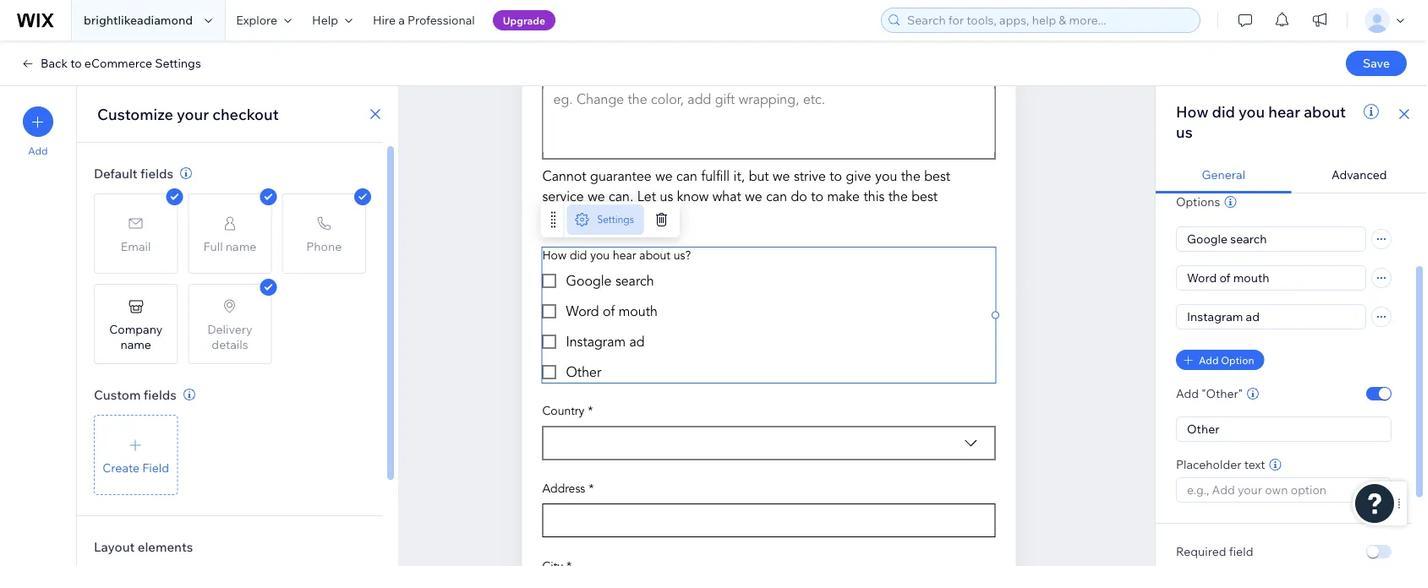 Task type: describe. For each thing, give the bounding box(es) containing it.
create
[[103, 460, 140, 475]]

add for add option
[[1199, 354, 1219, 367]]

professional
[[408, 13, 475, 27]]

field
[[142, 460, 169, 475]]

create field button
[[94, 415, 178, 495]]

default
[[94, 165, 138, 181]]

did
[[1212, 102, 1235, 121]]

placeholder
[[1176, 457, 1242, 472]]

explore
[[236, 13, 277, 27]]

Search for tools, apps, help & more... field
[[902, 8, 1195, 32]]

default fields
[[94, 165, 173, 181]]

company name
[[109, 322, 162, 352]]

how
[[1176, 102, 1209, 121]]

you
[[1239, 102, 1265, 121]]

hire a professional
[[373, 13, 475, 27]]

text
[[1244, 457, 1265, 472]]

back to ecommerce settings button
[[20, 56, 201, 71]]

placeholder text
[[1176, 457, 1265, 472]]

layout elements
[[94, 539, 193, 555]]

Options text field
[[1177, 266, 1366, 290]]

settings button
[[567, 205, 644, 235]]

tab list containing general
[[1156, 157, 1427, 194]]

required field
[[1176, 545, 1253, 559]]

help
[[312, 13, 338, 27]]

company
[[109, 322, 162, 337]]

save button
[[1346, 51, 1407, 76]]

help button
[[302, 0, 363, 41]]

checkout
[[212, 104, 279, 123]]

advanced button
[[1292, 157, 1427, 194]]

upgrade button
[[493, 10, 556, 30]]

general button
[[1156, 157, 1292, 194]]

add option
[[1199, 354, 1254, 367]]

create field
[[103, 460, 169, 475]]

layout
[[94, 539, 135, 555]]

custom fields
[[94, 387, 177, 403]]

Other field
[[1182, 418, 1386, 441]]



Task type: locate. For each thing, give the bounding box(es) containing it.
hire
[[373, 13, 396, 27]]

elements
[[138, 539, 193, 555]]

how did you hear about us
[[1176, 102, 1346, 141]]

0 vertical spatial fields
[[140, 165, 173, 181]]

to
[[70, 56, 82, 71]]

options
[[1176, 194, 1220, 209]]

"other"
[[1202, 386, 1243, 401]]

1 vertical spatial fields
[[144, 387, 177, 403]]

add for add
[[28, 145, 48, 157]]

back
[[41, 56, 68, 71]]

customize your checkout
[[97, 104, 279, 123]]

field
[[1229, 545, 1253, 559]]

option
[[1221, 354, 1254, 367]]

a
[[398, 13, 405, 27]]

fields right custom
[[144, 387, 177, 403]]

advanced
[[1332, 167, 1387, 182]]

ecommerce
[[84, 56, 152, 71]]

required
[[1176, 545, 1227, 559]]

fields for custom fields
[[144, 387, 177, 403]]

customize
[[97, 104, 173, 123]]

about
[[1304, 102, 1346, 121]]

Options text field
[[1177, 305, 1366, 329]]

general
[[1202, 167, 1246, 182]]

tab list
[[1156, 157, 1427, 194]]

hire a professional link
[[363, 0, 485, 41]]

1 vertical spatial settings
[[597, 214, 634, 226]]

custom
[[94, 387, 141, 403]]

brightlikeadiamond
[[84, 13, 193, 27]]

add option button
[[1176, 350, 1265, 370]]

add button
[[23, 107, 53, 157]]

save
[[1363, 56, 1390, 71]]

add "other"
[[1176, 386, 1243, 401]]

fields
[[140, 165, 173, 181], [144, 387, 177, 403]]

upgrade
[[503, 14, 545, 27]]

us
[[1176, 122, 1193, 141]]

0 horizontal spatial settings
[[155, 56, 201, 71]]

add
[[28, 145, 48, 157], [1199, 354, 1219, 367], [1176, 386, 1199, 401]]

hear
[[1269, 102, 1301, 121]]

your
[[177, 104, 209, 123]]

fields right "default"
[[140, 165, 173, 181]]

0 vertical spatial settings
[[155, 56, 201, 71]]

back to ecommerce settings
[[41, 56, 201, 71]]

Options text field
[[1177, 227, 1366, 251]]

1 vertical spatial add
[[1199, 354, 1219, 367]]

1 horizontal spatial settings
[[597, 214, 634, 226]]

settings
[[155, 56, 201, 71], [597, 214, 634, 226]]

add for add "other"
[[1176, 386, 1199, 401]]

name
[[120, 337, 151, 352]]

2 vertical spatial add
[[1176, 386, 1199, 401]]

0 vertical spatial add
[[28, 145, 48, 157]]

Placeholder text field
[[1182, 479, 1386, 502]]

fields for default fields
[[140, 165, 173, 181]]



Task type: vqa. For each thing, say whether or not it's contained in the screenshot.
STARSHIPIT SHIPPING AUTOMATION LOGO
no



